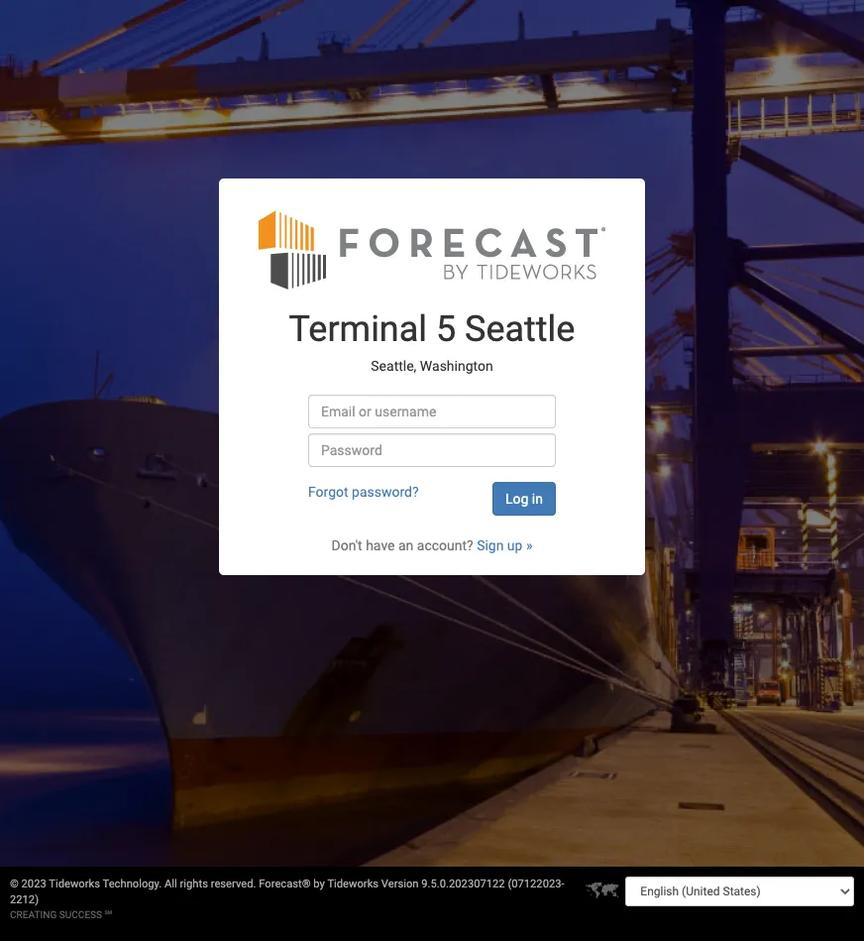 Task type: locate. For each thing, give the bounding box(es) containing it.
tideworks
[[49, 878, 100, 890], [328, 878, 379, 890]]

terminal 5 seattle seattle, washington
[[289, 308, 576, 374]]

tideworks inside forecast® by tideworks version 9.5.0.202307122 (07122023- 2212) creating success ℠
[[328, 878, 379, 890]]

9.5.0.202307122
[[422, 878, 505, 890]]

rights
[[180, 878, 208, 890]]

1 tideworks from the left
[[49, 878, 100, 890]]

version
[[382, 878, 419, 890]]

0 horizontal spatial tideworks
[[49, 878, 100, 890]]

by
[[314, 878, 325, 890]]

© 2023 tideworks technology. all rights reserved.
[[10, 878, 259, 890]]

don't have an account? sign up »
[[332, 537, 533, 553]]

forgot password? log in
[[308, 484, 543, 506]]

2 tideworks from the left
[[328, 878, 379, 890]]

2023
[[21, 878, 46, 890]]

tideworks up the success
[[49, 878, 100, 890]]

reserved.
[[211, 878, 256, 890]]

(07122023-
[[508, 878, 565, 890]]

tideworks right the by
[[328, 878, 379, 890]]

log in button
[[493, 482, 556, 515]]

»
[[526, 537, 533, 553]]

℠
[[105, 909, 112, 920]]

account?
[[417, 537, 474, 553]]

all
[[165, 878, 177, 890]]

up
[[508, 537, 523, 553]]

forecast®
[[259, 878, 311, 890]]

in
[[532, 490, 543, 506]]

1 horizontal spatial tideworks
[[328, 878, 379, 890]]



Task type: vqa. For each thing, say whether or not it's contained in the screenshot.
the © 2023 Tideworks Technology. All rights reserved. Forecast® by Tideworks Version 9.5.0.202307122 (07122023-2212) Creating Success ℠
no



Task type: describe. For each thing, give the bounding box(es) containing it.
forecast® by tideworks version 9.5.0.202307122 (07122023- 2212) creating success ℠
[[10, 878, 565, 920]]

have
[[366, 537, 395, 553]]

don't
[[332, 537, 363, 553]]

seattle
[[465, 308, 576, 350]]

5
[[436, 308, 456, 350]]

forgot password? link
[[308, 484, 419, 499]]

seattle,
[[371, 358, 417, 374]]

forecast® by tideworks image
[[259, 208, 606, 290]]

creating
[[10, 909, 57, 920]]

Email or username text field
[[308, 394, 556, 428]]

technology.
[[103, 878, 162, 890]]

forgot
[[308, 484, 349, 499]]

sign
[[477, 537, 504, 553]]

washington
[[420, 358, 494, 374]]

Password password field
[[308, 433, 556, 467]]

password?
[[352, 484, 419, 499]]

an
[[399, 537, 414, 553]]

success
[[59, 909, 102, 920]]

tideworks for by
[[328, 878, 379, 890]]

log
[[506, 490, 529, 506]]

sign up » link
[[477, 537, 533, 553]]

tideworks for 2023
[[49, 878, 100, 890]]

2212)
[[10, 893, 39, 906]]

©
[[10, 878, 19, 890]]

terminal
[[289, 308, 427, 350]]



